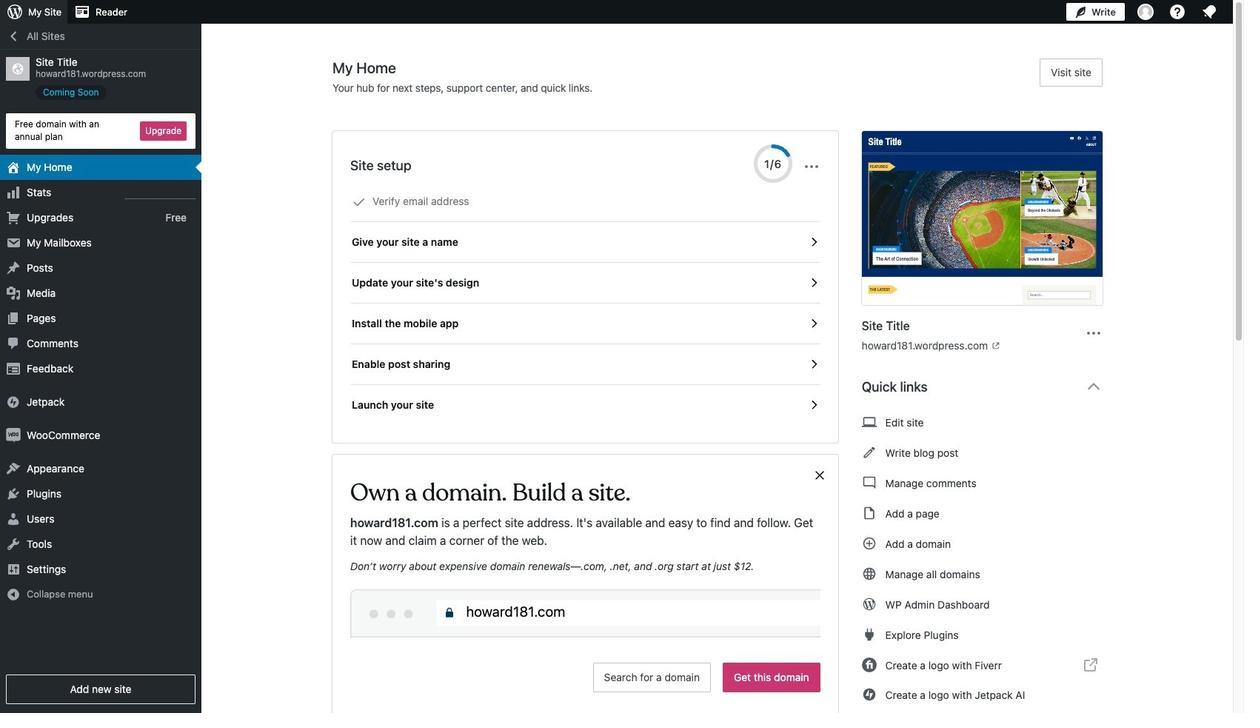 Task type: locate. For each thing, give the bounding box(es) containing it.
launchpad checklist element
[[350, 181, 821, 425]]

progress bar
[[754, 144, 792, 183]]

2 task enabled image from the top
[[807, 276, 821, 290]]

main content
[[333, 59, 1115, 713]]

img image
[[6, 395, 21, 409], [6, 428, 21, 443]]

mode_comment image
[[862, 474, 877, 492]]

2 vertical spatial task enabled image
[[807, 317, 821, 330]]

0 vertical spatial task enabled image
[[807, 236, 821, 249]]

0 vertical spatial img image
[[6, 395, 21, 409]]

2 img image from the top
[[6, 428, 21, 443]]

laptop image
[[862, 413, 877, 431]]

dismiss domain name promotion image
[[813, 467, 826, 484]]

1 vertical spatial img image
[[6, 428, 21, 443]]

task enabled image
[[807, 358, 821, 371], [807, 399, 821, 412]]

0 vertical spatial task enabled image
[[807, 358, 821, 371]]

highest hourly views 0 image
[[125, 189, 196, 199]]

2 task enabled image from the top
[[807, 399, 821, 412]]

help image
[[1169, 3, 1187, 21]]

1 img image from the top
[[6, 395, 21, 409]]

1 vertical spatial task enabled image
[[807, 276, 821, 290]]

1 vertical spatial task enabled image
[[807, 399, 821, 412]]

task enabled image
[[807, 236, 821, 249], [807, 276, 821, 290], [807, 317, 821, 330]]

3 task enabled image from the top
[[807, 317, 821, 330]]



Task type: describe. For each thing, give the bounding box(es) containing it.
1 task enabled image from the top
[[807, 358, 821, 371]]

manage your notifications image
[[1201, 3, 1219, 21]]

my profile image
[[1138, 4, 1154, 20]]

more options for site site title image
[[1085, 324, 1103, 342]]

edit image
[[862, 444, 877, 461]]

dismiss settings image
[[803, 158, 821, 176]]

1 task enabled image from the top
[[807, 236, 821, 249]]

insert_drive_file image
[[862, 504, 877, 522]]



Task type: vqa. For each thing, say whether or not it's contained in the screenshot.
Comments Link
no



